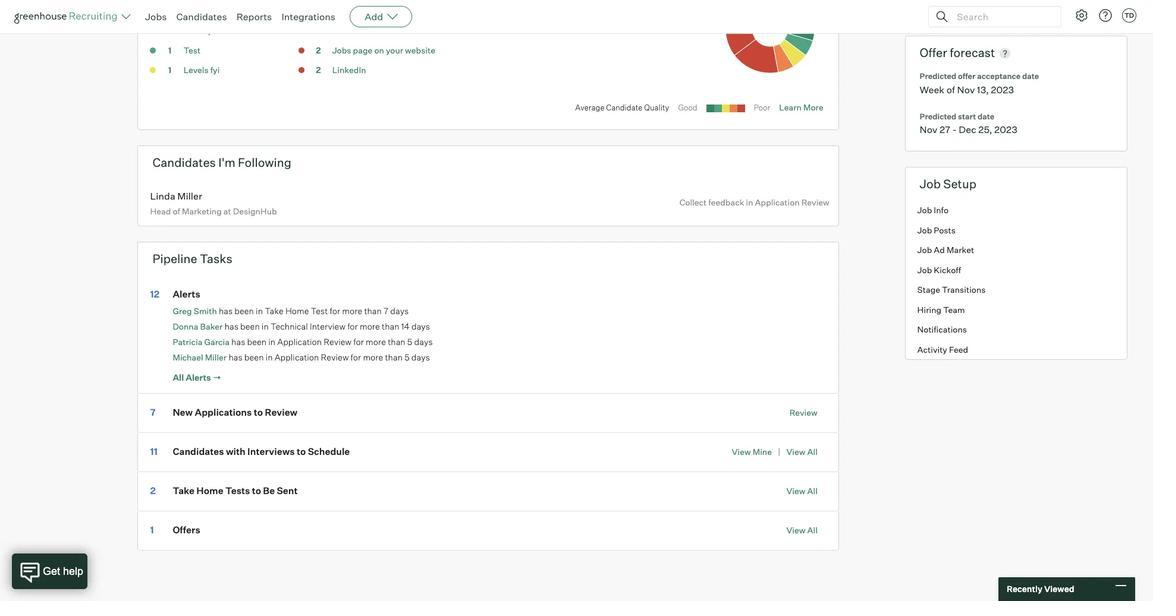 Task type: vqa. For each thing, say whether or not it's contained in the screenshot.


Task type: locate. For each thing, give the bounding box(es) containing it.
greg smith has been in take home test for more than 7 days donna baker has been in technical interview for more than 14 days patricia garcia has been in application review for more than 5 days michael miller has been in application review for more than 5 days
[[173, 306, 433, 363]]

jobs for jobs
[[145, 11, 167, 23]]

1 vertical spatial of
[[173, 206, 180, 216]]

baker
[[200, 322, 223, 332]]

tasks
[[200, 252, 232, 267]]

0 horizontal spatial miller
[[177, 190, 202, 202]]

2023 down acceptance
[[991, 84, 1014, 96]]

3 view all link from the top
[[786, 526, 818, 536]]

2 for linkedin
[[316, 65, 321, 75]]

0 vertical spatial of
[[947, 84, 955, 96]]

all inside view mine | view all
[[807, 447, 818, 457]]

in
[[746, 197, 753, 208], [256, 306, 263, 317], [262, 322, 269, 332], [268, 337, 275, 348], [266, 352, 273, 363]]

forecast
[[950, 45, 995, 60]]

candidates up meetups
[[176, 11, 227, 23]]

1 horizontal spatial miller
[[205, 352, 227, 363]]

jobs left artisanal
[[145, 11, 167, 23]]

home up technical
[[285, 306, 309, 317]]

0 vertical spatial to
[[254, 407, 263, 419]]

0 vertical spatial home
[[285, 306, 309, 317]]

td button
[[1120, 6, 1139, 25]]

1 vertical spatial predicted
[[920, 112, 956, 121]]

1 horizontal spatial nov
[[957, 84, 975, 96]]

miller up 'marketing'
[[177, 190, 202, 202]]

viewed
[[1044, 585, 1074, 595]]

2 link left linkedin
[[307, 64, 330, 78]]

job left info
[[917, 205, 932, 215]]

take up technical
[[265, 306, 283, 317]]

0 horizontal spatial of
[[173, 206, 180, 216]]

job
[[920, 177, 941, 192], [917, 205, 932, 215], [917, 225, 932, 235], [917, 245, 932, 255], [917, 265, 932, 275]]

nov
[[957, 84, 975, 96], [920, 124, 937, 136]]

1 vertical spatial miller
[[205, 352, 227, 363]]

home left tests
[[196, 486, 223, 497]]

indeed link
[[332, 26, 359, 36]]

talent
[[220, 6, 245, 16]]

0 vertical spatial take
[[265, 306, 283, 317]]

0 vertical spatial nov
[[957, 84, 975, 96]]

nov left 27
[[920, 124, 937, 136]]

candidates left the with
[[173, 446, 224, 458]]

1
[[168, 6, 171, 16], [168, 45, 171, 55], [168, 65, 171, 75], [150, 525, 154, 537]]

0 horizontal spatial take
[[173, 486, 195, 497]]

1 vertical spatial nov
[[920, 124, 937, 136]]

at
[[224, 206, 231, 216]]

1 view all from the top
[[786, 486, 818, 497]]

2 link
[[158, 25, 182, 39], [307, 25, 330, 39], [307, 45, 330, 58], [307, 64, 330, 78], [150, 485, 171, 497]]

0 vertical spatial view all
[[786, 486, 818, 497]]

0 horizontal spatial date
[[978, 112, 994, 121]]

alerts
[[173, 288, 200, 300], [186, 373, 211, 384]]

1 right jobs link
[[168, 6, 171, 16]]

1 vertical spatial test
[[311, 306, 328, 317]]

test inside greg smith has been in take home test for more than 7 days donna baker has been in technical interview for more than 14 days patricia garcia has been in application review for more than 5 days michael miller has been in application review for more than 5 days
[[311, 306, 328, 317]]

hiring team
[[917, 305, 965, 315]]

to right applications
[[254, 407, 263, 419]]

predicted inside predicted offer acceptance date week of nov 13, 2023
[[920, 71, 956, 81]]

1 link for artisanal talent
[[158, 5, 182, 19]]

0 vertical spatial 5
[[407, 337, 412, 348]]

candidates for candidates link
[[176, 11, 227, 23]]

date right acceptance
[[1022, 71, 1039, 81]]

jobs for jobs page on your website
[[332, 45, 351, 55]]

1 vertical spatial view all link
[[786, 486, 818, 497]]

alerts left →
[[186, 373, 211, 384]]

of
[[947, 84, 955, 96], [173, 206, 180, 216]]

0 vertical spatial 7
[[384, 306, 388, 317]]

page
[[353, 45, 372, 55]]

date inside predicted offer acceptance date week of nov 13, 2023
[[1022, 71, 1039, 81]]

view
[[732, 447, 751, 457], [786, 447, 805, 457], [786, 486, 805, 497], [786, 526, 805, 536]]

start
[[958, 112, 976, 121]]

days
[[390, 306, 409, 317], [411, 322, 430, 332], [414, 337, 433, 348], [411, 352, 430, 363]]

offer
[[958, 71, 976, 81]]

stage
[[917, 285, 940, 295]]

application
[[755, 197, 800, 208], [277, 337, 322, 348], [275, 352, 319, 363]]

reports
[[236, 11, 272, 23]]

has down garcia
[[229, 352, 242, 363]]

schedule
[[308, 446, 350, 458]]

predicted inside predicted start date nov 27 - dec 25, 2023
[[920, 112, 956, 121]]

1 link left test "link"
[[158, 45, 182, 58]]

1 link left 'levels'
[[158, 64, 182, 78]]

job kickoff link
[[905, 260, 1127, 280]]

0 vertical spatial candidates
[[176, 11, 227, 23]]

of right head
[[173, 206, 180, 216]]

jobs
[[145, 11, 167, 23], [332, 45, 351, 55]]

candidates with interviews to schedule
[[173, 446, 350, 458]]

2 link down integrations link
[[307, 25, 330, 39]]

quality
[[644, 103, 669, 113]]

date up 25,
[[978, 112, 994, 121]]

jobs link
[[145, 11, 167, 23]]

td button
[[1122, 8, 1136, 23]]

jobs page on your website link
[[332, 45, 435, 55]]

2023 inside predicted offer acceptance date week of nov 13, 2023
[[991, 84, 1014, 96]]

integrations link
[[282, 11, 335, 23]]

take up offers
[[173, 486, 195, 497]]

2 link down 11 link
[[150, 485, 171, 497]]

11 link
[[150, 446, 171, 458]]

info
[[934, 205, 949, 215]]

than
[[364, 306, 382, 317], [382, 322, 399, 332], [388, 337, 405, 348], [385, 352, 403, 363]]

nov inside predicted offer acceptance date week of nov 13, 2023
[[957, 84, 975, 96]]

view all link for offers
[[786, 526, 818, 536]]

test up interview
[[311, 306, 328, 317]]

1 vertical spatial home
[[196, 486, 223, 497]]

0 vertical spatial predicted
[[920, 71, 956, 81]]

collect feedback in application review
[[680, 197, 829, 208]]

1 vertical spatial 7
[[150, 407, 156, 419]]

miller inside greg smith has been in take home test for more than 7 days donna baker has been in technical interview for more than 14 days patricia garcia has been in application review for more than 5 days michael miller has been in application review for more than 5 days
[[205, 352, 227, 363]]

2 for jobs page on your website
[[316, 45, 321, 55]]

view all link for take home tests to be sent
[[786, 486, 818, 497]]

0 vertical spatial test
[[184, 45, 201, 55]]

current
[[917, 5, 947, 15]]

all alerts →
[[173, 373, 221, 384]]

2 view all from the top
[[786, 526, 818, 536]]

dec
[[959, 124, 976, 136]]

review link
[[790, 408, 818, 418]]

greenhouse recruiting image
[[14, 10, 121, 24]]

has right garcia
[[231, 337, 245, 348]]

0 vertical spatial date
[[1022, 71, 1039, 81]]

1 horizontal spatial take
[[265, 306, 283, 317]]

7 link
[[150, 407, 171, 419]]

smith
[[194, 306, 217, 316]]

configure image
[[1075, 8, 1089, 23]]

0 vertical spatial jobs
[[145, 11, 167, 23]]

2023 inside predicted start date nov 27 - dec 25, 2023
[[994, 124, 1017, 136]]

2 predicted from the top
[[920, 112, 956, 121]]

job for job info
[[917, 205, 932, 215]]

1 horizontal spatial of
[[947, 84, 955, 96]]

prospects
[[949, 5, 988, 15]]

1 left 'levels'
[[168, 65, 171, 75]]

levels fyi
[[184, 65, 220, 75]]

2 link down integrations
[[307, 45, 330, 58]]

notifications link
[[905, 320, 1127, 340]]

artisanal
[[184, 6, 219, 16]]

candidate
[[606, 103, 643, 113]]

1 vertical spatial jobs
[[332, 45, 351, 55]]

12
[[150, 288, 159, 300]]

1 horizontal spatial 7
[[384, 306, 388, 317]]

2023
[[991, 84, 1014, 96], [994, 124, 1017, 136]]

jobs down indeed
[[332, 45, 351, 55]]

candidates for candidates with interviews to schedule
[[173, 446, 224, 458]]

job up stage at the top right
[[917, 265, 932, 275]]

1 vertical spatial to
[[297, 446, 306, 458]]

2 link for linkedin
[[307, 64, 330, 78]]

2 vertical spatial view all link
[[786, 526, 818, 536]]

0 vertical spatial view all link
[[786, 447, 818, 457]]

job kickoff
[[917, 265, 961, 275]]

1 horizontal spatial date
[[1022, 71, 1039, 81]]

test up 'levels'
[[184, 45, 201, 55]]

candidates up "linda"
[[152, 155, 216, 170]]

miller inside linda miller head of marketing at designhub
[[177, 190, 202, 202]]

of right week
[[947, 84, 955, 96]]

following
[[238, 155, 291, 170]]

predicted up week
[[920, 71, 956, 81]]

nov down offer
[[957, 84, 975, 96]]

1 left test "link"
[[168, 45, 171, 55]]

take inside greg smith has been in take home test for more than 7 days donna baker has been in technical interview for more than 14 days patricia garcia has been in application review for more than 5 days michael miller has been in application review for more than 5 days
[[265, 306, 283, 317]]

miller down garcia
[[205, 352, 227, 363]]

1 for artisanal talent
[[168, 6, 171, 16]]

view mine | view all
[[732, 447, 818, 458]]

job up the job info
[[920, 177, 941, 192]]

0 horizontal spatial jobs
[[145, 11, 167, 23]]

offer forecast
[[920, 45, 995, 60]]

i'm
[[218, 155, 235, 170]]

2 link down jobs link
[[158, 25, 182, 39]]

1 predicted from the top
[[920, 71, 956, 81]]

1 horizontal spatial jobs
[[332, 45, 351, 55]]

with
[[226, 446, 245, 458]]

-
[[952, 124, 957, 136]]

2 view all link from the top
[[786, 486, 818, 497]]

kickoff
[[934, 265, 961, 275]]

alerts up greg
[[173, 288, 200, 300]]

to left schedule
[[297, 446, 306, 458]]

has
[[219, 306, 233, 317], [225, 322, 238, 332], [231, 337, 245, 348], [229, 352, 242, 363]]

job left posts
[[917, 225, 932, 235]]

view all link
[[786, 447, 818, 457], [786, 486, 818, 497], [786, 526, 818, 536]]

1 vertical spatial 2023
[[994, 124, 1017, 136]]

0 horizontal spatial nov
[[920, 124, 937, 136]]

1 horizontal spatial test
[[311, 306, 328, 317]]

1 vertical spatial date
[[978, 112, 994, 121]]

patricia
[[173, 337, 202, 347]]

hiring team link
[[905, 300, 1127, 320]]

0 vertical spatial miller
[[177, 190, 202, 202]]

2 vertical spatial candidates
[[173, 446, 224, 458]]

nov inside predicted start date nov 27 - dec 25, 2023
[[920, 124, 937, 136]]

1 vertical spatial view all
[[786, 526, 818, 536]]

been
[[234, 306, 254, 317], [240, 322, 260, 332], [247, 337, 267, 348], [244, 352, 264, 363]]

1 for levels fyi
[[168, 65, 171, 75]]

0 horizontal spatial home
[[196, 486, 223, 497]]

to left be
[[252, 486, 261, 497]]

7 inside greg smith has been in take home test for more than 7 days donna baker has been in technical interview for more than 14 days patricia garcia has been in application review for more than 5 days michael miller has been in application review for more than 5 days
[[384, 306, 388, 317]]

2 link for meetups
[[158, 25, 182, 39]]

1 vertical spatial 5
[[404, 352, 410, 363]]

1 vertical spatial candidates
[[152, 155, 216, 170]]

predicted up 27
[[920, 112, 956, 121]]

2 vertical spatial to
[[252, 486, 261, 497]]

2023 right 25,
[[994, 124, 1017, 136]]

3
[[316, 6, 321, 16]]

week
[[920, 84, 945, 96]]

0 vertical spatial 2023
[[991, 84, 1014, 96]]

fyi
[[210, 65, 220, 75]]

1 link left artisanal
[[158, 5, 182, 19]]

has right smith
[[219, 306, 233, 317]]

1 horizontal spatial home
[[285, 306, 309, 317]]

job left ad
[[917, 245, 932, 255]]



Task type: describe. For each thing, give the bounding box(es) containing it.
13,
[[977, 84, 989, 96]]

job info
[[917, 205, 949, 215]]

1 vertical spatial alerts
[[186, 373, 211, 384]]

take home tests to be sent
[[173, 486, 298, 497]]

0 horizontal spatial 7
[[150, 407, 156, 419]]

levels
[[184, 65, 209, 75]]

view mine link
[[732, 447, 772, 457]]

1 for test
[[168, 45, 171, 55]]

feed
[[949, 345, 968, 355]]

recently viewed
[[1007, 585, 1074, 595]]

job info link
[[905, 201, 1127, 220]]

new
[[173, 407, 193, 419]]

job for job ad market
[[917, 245, 932, 255]]

all alerts → link
[[173, 373, 221, 385]]

hiring
[[917, 305, 941, 315]]

predicted for week
[[920, 71, 956, 81]]

add
[[365, 11, 383, 23]]

linda miller head of marketing at designhub
[[150, 190, 277, 216]]

candidates i'm following
[[152, 155, 291, 170]]

11
[[150, 446, 158, 458]]

job for job posts
[[917, 225, 932, 235]]

date inside predicted start date nov 27 - dec 25, 2023
[[978, 112, 994, 121]]

donna baker link
[[173, 322, 223, 332]]

job for job setup
[[920, 177, 941, 192]]

linkedin
[[332, 65, 366, 75]]

be
[[263, 486, 275, 497]]

Search text field
[[954, 8, 1050, 25]]

1 vertical spatial take
[[173, 486, 195, 497]]

notifications
[[917, 325, 967, 335]]

job ad market link
[[905, 240, 1127, 260]]

0 vertical spatial application
[[755, 197, 800, 208]]

to for interviews
[[297, 446, 306, 458]]

marketing
[[182, 206, 222, 216]]

test link
[[184, 45, 201, 55]]

25,
[[978, 124, 992, 136]]

|
[[778, 447, 780, 458]]

activity feed link
[[905, 340, 1127, 360]]

current prospects
[[917, 5, 988, 15]]

home inside greg smith has been in take home test for more than 7 days donna baker has been in technical interview for more than 14 days patricia garcia has been in application review for more than 5 days michael miller has been in application review for more than 5 days
[[285, 306, 309, 317]]

head
[[150, 206, 171, 216]]

2 link for jobs page on your website
[[307, 45, 330, 58]]

2023 for week of nov 13, 2023
[[991, 84, 1014, 96]]

predicted start date nov 27 - dec 25, 2023
[[920, 112, 1017, 136]]

1 link for levels fyi
[[158, 64, 182, 78]]

candidates for candidates i'm following
[[152, 155, 216, 170]]

of inside predicted offer acceptance date week of nov 13, 2023
[[947, 84, 955, 96]]

activity
[[917, 345, 947, 355]]

jobs page on your website
[[332, 45, 435, 55]]

meetups
[[184, 26, 218, 36]]

2 vertical spatial application
[[275, 352, 319, 363]]

donna
[[173, 322, 198, 332]]

transitions
[[942, 285, 986, 295]]

offers
[[173, 525, 200, 537]]

of inside linda miller head of marketing at designhub
[[173, 206, 180, 216]]

1 view all link from the top
[[786, 447, 818, 457]]

glassdoor link
[[332, 6, 372, 16]]

your
[[386, 45, 403, 55]]

recently
[[1007, 585, 1042, 595]]

job ad market
[[917, 245, 974, 255]]

artisanal talent link
[[184, 6, 245, 16]]

michael miller link
[[173, 352, 227, 363]]

2023 for nov 27 - dec 25, 2023
[[994, 124, 1017, 136]]

td
[[1124, 11, 1134, 20]]

applications
[[195, 407, 252, 419]]

interview
[[310, 322, 346, 332]]

poor
[[754, 103, 770, 113]]

posts
[[934, 225, 956, 235]]

interviews
[[247, 446, 295, 458]]

2 for meetups
[[167, 26, 172, 36]]

job setup
[[920, 177, 976, 192]]

1 left offers
[[150, 525, 154, 537]]

1 link left offers
[[150, 525, 171, 537]]

collect
[[680, 197, 707, 208]]

greg
[[173, 306, 192, 316]]

predicted offer acceptance date week of nov 13, 2023
[[920, 71, 1039, 96]]

0 horizontal spatial test
[[184, 45, 201, 55]]

has right baker
[[225, 322, 238, 332]]

view all for take home tests to be sent
[[786, 486, 818, 497]]

predicted for 27
[[920, 112, 956, 121]]

glassdoor
[[332, 6, 372, 16]]

learn more
[[779, 102, 823, 113]]

learn
[[779, 102, 802, 113]]

view all for offers
[[786, 526, 818, 536]]

candidates link
[[176, 11, 227, 23]]

0 vertical spatial alerts
[[173, 288, 200, 300]]

pipeline
[[152, 252, 197, 267]]

michael
[[173, 352, 203, 363]]

indeed
[[332, 26, 359, 36]]

integrations
[[282, 11, 335, 23]]

12 link
[[150, 288, 171, 300]]

garcia
[[204, 337, 230, 347]]

acceptance
[[977, 71, 1021, 81]]

designhub
[[233, 206, 277, 216]]

job for job kickoff
[[917, 265, 932, 275]]

patricia garcia link
[[173, 337, 230, 347]]

1 link for test
[[158, 45, 182, 58]]

average candidate quality
[[575, 103, 669, 113]]

2 link for indeed
[[307, 25, 330, 39]]

1 vertical spatial application
[[277, 337, 322, 348]]

job posts
[[917, 225, 956, 235]]

offer
[[920, 45, 947, 60]]

2 for indeed
[[316, 26, 321, 36]]

more
[[803, 102, 823, 113]]

→
[[213, 373, 221, 384]]

market
[[947, 245, 974, 255]]

levels fyi link
[[184, 65, 220, 75]]

add button
[[350, 6, 412, 27]]

new applications to review
[[173, 407, 298, 419]]

pipeline tasks
[[152, 252, 232, 267]]

greg smith link
[[173, 306, 217, 316]]

to for tests
[[252, 486, 261, 497]]

mine
[[753, 447, 772, 457]]

learn more link
[[779, 102, 823, 113]]



